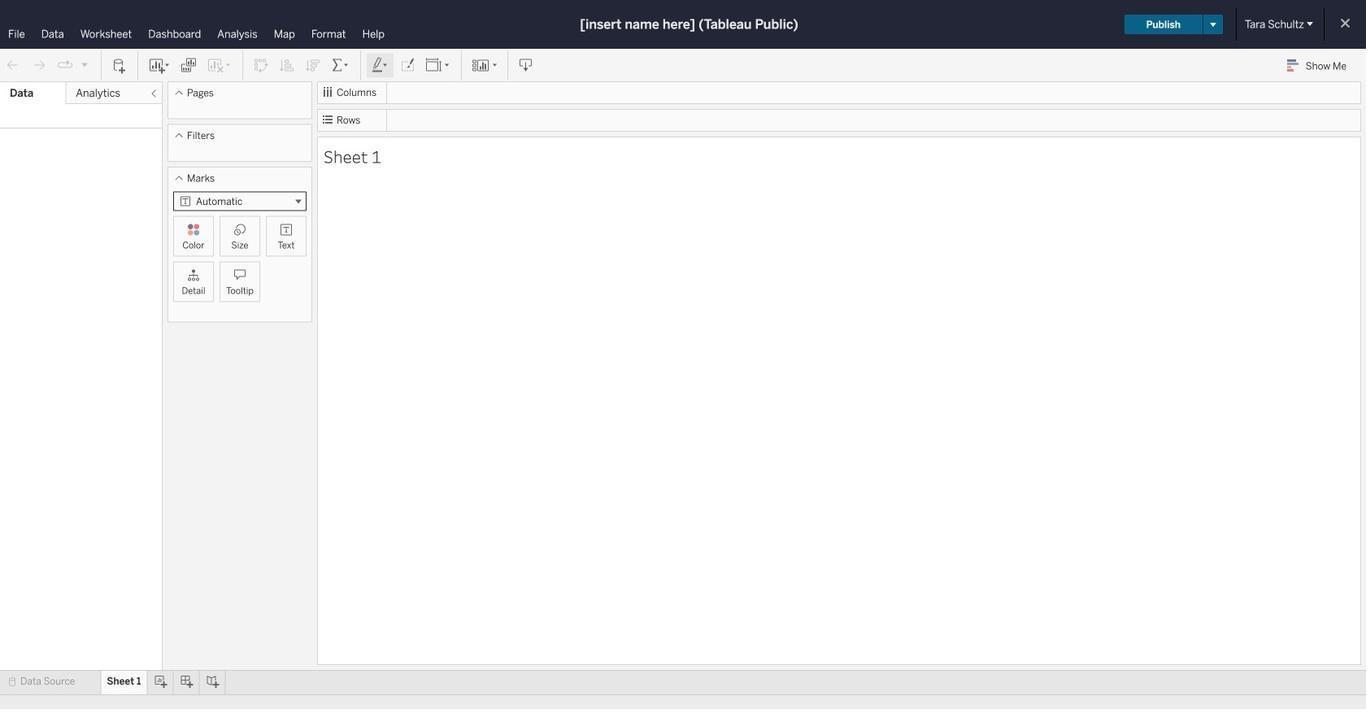 Task type: describe. For each thing, give the bounding box(es) containing it.
fit image
[[425, 57, 451, 74]]

collapse image
[[149, 89, 159, 98]]

show/hide cards image
[[472, 57, 498, 74]]

swap rows and columns image
[[253, 57, 269, 74]]

totals image
[[331, 57, 350, 74]]

clear sheet image
[[207, 57, 233, 74]]

new worksheet image
[[148, 57, 171, 74]]



Task type: vqa. For each thing, say whether or not it's contained in the screenshot.
New Worksheet image
yes



Task type: locate. For each thing, give the bounding box(es) containing it.
replay animation image
[[80, 60, 89, 69]]

format workbook image
[[399, 57, 416, 74]]

sort descending image
[[305, 57, 321, 74]]

sort ascending image
[[279, 57, 295, 74]]

highlight image
[[371, 57, 390, 74]]

undo image
[[5, 57, 21, 74]]

replay animation image
[[57, 57, 73, 73]]

redo image
[[31, 57, 47, 74]]

download image
[[518, 57, 534, 74]]

new data source image
[[111, 57, 128, 74]]

duplicate image
[[181, 57, 197, 74]]



